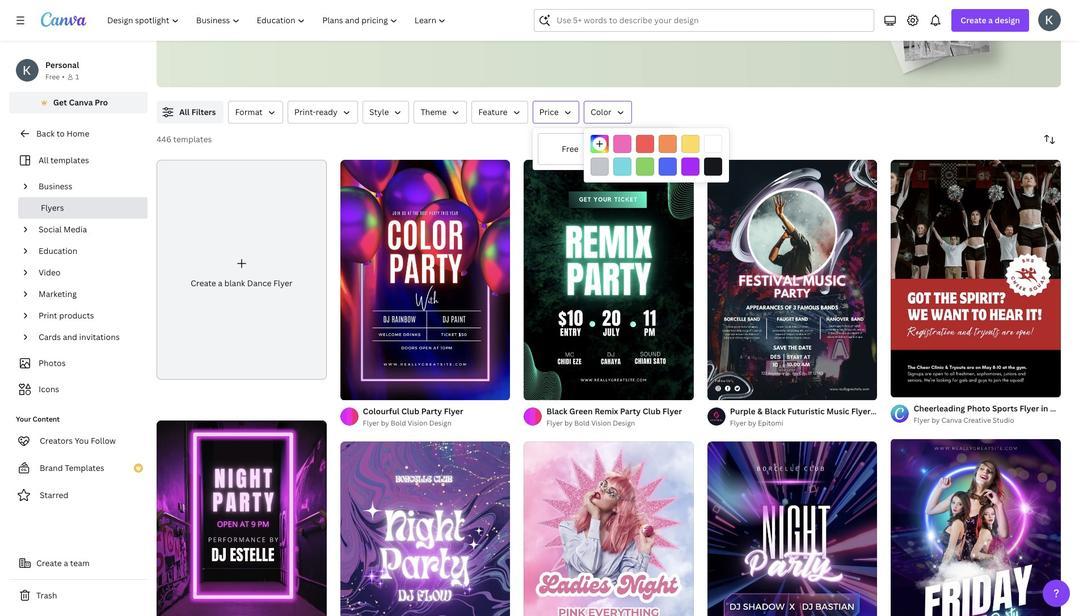 Task type: describe. For each thing, give the bounding box(es) containing it.
march to the beat of your own drum and teach others to do the same. get everyone grooving with dance studio flyers that capture your unique flair from amazing templates from canva.
[[175, 0, 579, 27]]

that
[[282, 14, 300, 27]]

0 horizontal spatial your
[[266, 0, 286, 12]]

of inside march to the beat of your own drum and teach others to do the same. get everyone grooving with dance studio flyers that capture your unique flair from amazing templates from canva.
[[255, 0, 264, 12]]

print-
[[294, 107, 316, 117]]

video
[[39, 267, 60, 278]]

create a blank dance flyer link
[[157, 160, 327, 380]]

creative
[[964, 416, 991, 426]]

feature
[[478, 107, 508, 117]]

a for team
[[64, 558, 68, 569]]

1 of 2 link
[[891, 160, 1061, 398]]

create a team button
[[9, 553, 148, 575]]

design inside colourful club party flyer flyer by bold vision design
[[429, 419, 452, 428]]

bla
[[1067, 404, 1079, 414]]

create a blank dance flyer
[[191, 278, 293, 289]]

ready
[[316, 107, 338, 117]]

#b612fb image
[[681, 158, 700, 176]]

music
[[827, 406, 849, 417]]

price button
[[533, 101, 579, 124]]

unique
[[361, 14, 391, 27]]

purple & black futuristic music flyer portrait flyer by epitomi
[[730, 406, 903, 428]]

all filters
[[179, 107, 216, 117]]

icons link
[[16, 379, 141, 401]]

get inside button
[[53, 97, 67, 108]]

free •
[[45, 72, 65, 82]]

canva.
[[544, 14, 573, 27]]

flair
[[393, 14, 410, 27]]

drum
[[309, 0, 332, 12]]

black green remix party club flyer link
[[547, 406, 682, 418]]

black green remix party club flyer image
[[524, 160, 694, 400]]

dance flyer templates image
[[819, 0, 1061, 87]]

dance
[[196, 14, 223, 27]]

marketing link
[[34, 284, 141, 305]]

studio
[[225, 14, 253, 27]]

cheerleading photo sports flyer in red bla link
[[914, 403, 1079, 416]]

party inside black green remix party club flyer flyer by bold vision design
[[620, 406, 641, 417]]

create a team
[[36, 558, 90, 569]]

creators
[[40, 436, 73, 447]]

1 vertical spatial pro
[[634, 144, 647, 154]]

starred link
[[9, 485, 148, 507]]

black green remix party club flyer flyer by bold vision design
[[547, 406, 682, 428]]

music party event flyer image
[[157, 421, 327, 617]]

&
[[758, 406, 763, 417]]

purple gradient modern night party club flyer image
[[340, 442, 510, 617]]

all for all templates
[[39, 155, 49, 166]]

all templates link
[[16, 150, 141, 171]]

video link
[[34, 262, 141, 284]]

media
[[64, 224, 87, 235]]

all filters button
[[157, 101, 224, 124]]

march
[[175, 0, 202, 12]]

templates inside march to the beat of your own drum and teach others to do the same. get everyone grooving with dance studio flyers that capture your unique flair from amazing templates from canva.
[[474, 14, 518, 27]]

flyer by canva creative studio link
[[914, 416, 1061, 427]]

a for design
[[988, 15, 993, 26]]

black inside black green remix party club flyer flyer by bold vision design
[[547, 406, 568, 417]]

own
[[288, 0, 307, 12]]

price
[[539, 107, 559, 117]]

cheerleading
[[914, 404, 965, 414]]

print products link
[[34, 305, 141, 327]]

print products
[[39, 310, 94, 321]]

1 horizontal spatial your
[[338, 14, 358, 27]]

2
[[912, 384, 915, 393]]

#fed958 image
[[681, 135, 700, 153]]

get canva pro
[[53, 97, 108, 108]]

flyers
[[41, 203, 64, 213]]

education
[[39, 246, 77, 256]]

party inside colourful club party flyer flyer by bold vision design
[[421, 406, 442, 417]]

446
[[157, 134, 171, 145]]

back to home
[[36, 128, 89, 139]]

purple & black futuristic music flyer portrait image
[[707, 160, 877, 400]]

of inside 1 of 2 link
[[904, 384, 910, 393]]

color button
[[584, 101, 632, 124]]

beat
[[233, 0, 253, 12]]

trash link
[[9, 585, 148, 608]]

photos
[[39, 358, 66, 369]]

kendall parks image
[[1038, 9, 1061, 31]]

bold inside colourful club party flyer flyer by bold vision design
[[391, 419, 406, 428]]

1 vertical spatial and
[[63, 332, 77, 343]]

flyer by bold vision design link for remix
[[547, 418, 682, 429]]

amazing
[[436, 14, 472, 27]]

theme button
[[414, 101, 467, 124]]

social
[[39, 224, 62, 235]]

to for home
[[57, 128, 65, 139]]

bold inside black green remix party club flyer flyer by bold vision design
[[574, 419, 590, 428]]

trash
[[36, 591, 57, 601]]

format
[[235, 107, 263, 117]]

marketing
[[39, 289, 77, 300]]

brand templates
[[40, 463, 104, 474]]

Search search field
[[557, 10, 867, 31]]

vision inside black green remix party club flyer flyer by bold vision design
[[591, 419, 611, 428]]

others
[[380, 0, 409, 12]]

dance
[[247, 278, 271, 289]]

create for create a design
[[961, 15, 987, 26]]

brand templates link
[[9, 457, 148, 480]]

pink retro photo feminine glitter ladies night club event flyer image
[[524, 442, 694, 617]]

create a blank dance flyer element
[[157, 160, 327, 380]]

#4a66fb image
[[659, 158, 677, 176]]

create a design
[[961, 15, 1020, 26]]

0 horizontal spatial pro
[[95, 97, 108, 108]]

follow
[[91, 436, 116, 447]]

purple & black futuristic music flyer portrait link
[[730, 406, 903, 418]]

remix
[[595, 406, 618, 417]]

photos link
[[16, 353, 141, 374]]

print-ready
[[294, 107, 338, 117]]

templates for 446 templates
[[173, 134, 212, 145]]

print-ready button
[[288, 101, 358, 124]]

style
[[369, 107, 389, 117]]

design
[[995, 15, 1020, 26]]

you
[[75, 436, 89, 447]]

add a new color image
[[591, 135, 609, 153]]

format button
[[228, 101, 283, 124]]

1 from from the left
[[413, 14, 434, 27]]

cheerleading photo sports flyer in red bla flyer by canva creative studio
[[914, 404, 1079, 426]]

business
[[39, 181, 72, 192]]



Task type: locate. For each thing, give the bounding box(es) containing it.
icons
[[39, 384, 59, 395]]

0 horizontal spatial a
[[64, 558, 68, 569]]

1 horizontal spatial flyer by bold vision design link
[[547, 418, 682, 429]]

flyers
[[255, 14, 280, 27]]

same.
[[453, 0, 478, 12]]

of up flyers in the top left of the page
[[255, 0, 264, 12]]

1
[[75, 72, 79, 82], [899, 384, 902, 393]]

canva down cheerleading
[[942, 416, 962, 426]]

1 for 1
[[75, 72, 79, 82]]

2 vertical spatial templates
[[50, 155, 89, 166]]

2 vertical spatial a
[[64, 558, 68, 569]]

0 vertical spatial and
[[335, 0, 351, 12]]

all templates
[[39, 155, 89, 166]]

1 horizontal spatial 1
[[899, 384, 902, 393]]

pro right add a new color image
[[634, 144, 647, 154]]

1 vertical spatial all
[[39, 155, 49, 166]]

1 bold from the left
[[391, 419, 406, 428]]

a left design
[[988, 15, 993, 26]]

#15181b image
[[704, 158, 722, 176], [704, 158, 722, 176]]

templates
[[474, 14, 518, 27], [173, 134, 212, 145], [50, 155, 89, 166]]

2 design from the left
[[613, 419, 635, 428]]

to right back
[[57, 128, 65, 139]]

#fd5ebb image
[[613, 135, 632, 153], [613, 135, 632, 153]]

2 the from the left
[[436, 0, 451, 12]]

0 horizontal spatial and
[[63, 332, 77, 343]]

0 horizontal spatial vision
[[408, 419, 428, 428]]

free left •
[[45, 72, 60, 82]]

0 vertical spatial a
[[988, 15, 993, 26]]

club inside black green remix party club flyer flyer by bold vision design
[[643, 406, 661, 417]]

free button
[[537, 133, 603, 166]]

1 horizontal spatial the
[[436, 0, 451, 12]]

0 vertical spatial canva
[[69, 97, 93, 108]]

1 horizontal spatial of
[[904, 384, 910, 393]]

1 black from the left
[[765, 406, 786, 417]]

blank
[[224, 278, 245, 289]]

templates down all filters button
[[173, 134, 212, 145]]

club right remix
[[643, 406, 661, 417]]

of
[[255, 0, 264, 12], [904, 384, 910, 393]]

feature button
[[472, 101, 528, 124]]

free
[[45, 72, 60, 82], [562, 144, 579, 154]]

#ffffff image
[[704, 135, 722, 153], [704, 135, 722, 153]]

your content
[[16, 415, 60, 424]]

1 party from the left
[[421, 406, 442, 417]]

1 horizontal spatial create
[[191, 278, 216, 289]]

black up epitomi
[[765, 406, 786, 417]]

Sort by button
[[1038, 128, 1061, 151]]

by down purple
[[748, 419, 756, 428]]

get right the same. on the top of the page
[[481, 0, 496, 12]]

and right cards
[[63, 332, 77, 343]]

all down back
[[39, 155, 49, 166]]

1 vertical spatial get
[[53, 97, 67, 108]]

green
[[569, 406, 593, 417]]

club inside colourful club party flyer flyer by bold vision design
[[401, 406, 419, 417]]

top level navigation element
[[100, 9, 456, 32]]

flyer by epitomi link
[[730, 418, 877, 429]]

club
[[401, 406, 419, 417], [643, 406, 661, 417]]

all inside button
[[179, 107, 190, 117]]

sports
[[992, 404, 1018, 414]]

black left the green
[[547, 406, 568, 417]]

1 vision from the left
[[408, 419, 428, 428]]

a left blank
[[218, 278, 222, 289]]

by down the green
[[565, 419, 573, 428]]

1 vertical spatial of
[[904, 384, 910, 393]]

2 party from the left
[[620, 406, 641, 417]]

0 horizontal spatial bold
[[391, 419, 406, 428]]

create a design button
[[952, 9, 1029, 32]]

0 vertical spatial get
[[481, 0, 496, 12]]

canva
[[69, 97, 93, 108], [942, 416, 962, 426]]

canva inside cheerleading photo sports flyer in red bla flyer by canva creative studio
[[942, 416, 962, 426]]

all left the filters
[[179, 107, 190, 117]]

free for free
[[562, 144, 579, 154]]

0 vertical spatial create
[[961, 15, 987, 26]]

0 horizontal spatial to
[[57, 128, 65, 139]]

grooving
[[541, 0, 579, 12]]

by down colourful
[[381, 419, 389, 428]]

by down cheerleading
[[932, 416, 940, 426]]

create for create a team
[[36, 558, 62, 569]]

create left team
[[36, 558, 62, 569]]

design down colourful club party flyer link
[[429, 419, 452, 428]]

1 left 2
[[899, 384, 902, 393]]

cheerleading photo sports flyer in red black white color block style image
[[891, 160, 1061, 398]]

to for the
[[205, 0, 214, 12]]

your down the teach
[[338, 14, 358, 27]]

0 horizontal spatial party
[[421, 406, 442, 417]]

photo
[[967, 404, 990, 414]]

a
[[988, 15, 993, 26], [218, 278, 222, 289], [64, 558, 68, 569]]

0 horizontal spatial club
[[401, 406, 419, 417]]

1 horizontal spatial design
[[613, 419, 635, 428]]

canva inside button
[[69, 97, 93, 108]]

#4a66fb image
[[659, 158, 677, 176]]

free inside button
[[562, 144, 579, 154]]

vision down colourful club party flyer link
[[408, 419, 428, 428]]

2 from from the left
[[520, 14, 541, 27]]

1 horizontal spatial black
[[765, 406, 786, 417]]

0 horizontal spatial get
[[53, 97, 67, 108]]

vision
[[408, 419, 428, 428], [591, 419, 611, 428]]

colourful club party flyer image
[[340, 160, 510, 400]]

#fe884c image
[[659, 135, 677, 153], [659, 135, 677, 153]]

2 horizontal spatial templates
[[474, 14, 518, 27]]

templates down everyone
[[474, 14, 518, 27]]

bold down the green
[[574, 419, 590, 428]]

and right "drum"
[[335, 0, 351, 12]]

None search field
[[534, 9, 875, 32]]

2 bold from the left
[[574, 419, 590, 428]]

0 horizontal spatial templates
[[50, 155, 89, 166]]

flyer by bold vision design link
[[363, 418, 463, 429], [547, 418, 682, 429]]

2 horizontal spatial a
[[988, 15, 993, 26]]

design inside black green remix party club flyer flyer by bold vision design
[[613, 419, 635, 428]]

0 vertical spatial of
[[255, 0, 264, 12]]

print
[[39, 310, 57, 321]]

vision down remix
[[591, 419, 611, 428]]

your
[[266, 0, 286, 12], [338, 14, 358, 27]]

2 horizontal spatial to
[[411, 0, 420, 12]]

vision inside colourful club party flyer flyer by bold vision design
[[408, 419, 428, 428]]

1 vertical spatial canva
[[942, 416, 962, 426]]

a inside button
[[64, 558, 68, 569]]

2 horizontal spatial create
[[961, 15, 987, 26]]

0 vertical spatial templates
[[474, 14, 518, 27]]

1 horizontal spatial vision
[[591, 419, 611, 428]]

all
[[179, 107, 190, 117], [39, 155, 49, 166]]

#55dbe0 image
[[613, 158, 632, 176], [613, 158, 632, 176]]

2 flyer by bold vision design link from the left
[[547, 418, 682, 429]]

party right colourful
[[421, 406, 442, 417]]

templates inside the all templates link
[[50, 155, 89, 166]]

1 horizontal spatial and
[[335, 0, 351, 12]]

create inside dropdown button
[[961, 15, 987, 26]]

get down •
[[53, 97, 67, 108]]

1 vertical spatial 1
[[899, 384, 902, 393]]

free left add a new color icon
[[562, 144, 579, 154]]

0 horizontal spatial all
[[39, 155, 49, 166]]

1 horizontal spatial templates
[[173, 134, 212, 145]]

1 horizontal spatial pro
[[634, 144, 647, 154]]

1 vertical spatial a
[[218, 278, 222, 289]]

from
[[413, 14, 434, 27], [520, 14, 541, 27]]

0 vertical spatial all
[[179, 107, 190, 117]]

bold down colourful club party flyer link
[[391, 419, 406, 428]]

1 flyer by bold vision design link from the left
[[363, 418, 463, 429]]

bold
[[391, 419, 406, 428], [574, 419, 590, 428]]

cards and invitations link
[[34, 327, 141, 348]]

1 horizontal spatial get
[[481, 0, 496, 12]]

of left 2
[[904, 384, 910, 393]]

the right do
[[436, 0, 451, 12]]

the left beat
[[216, 0, 231, 12]]

0 horizontal spatial from
[[413, 14, 434, 27]]

0 vertical spatial pro
[[95, 97, 108, 108]]

#74d353 image
[[636, 158, 654, 176], [636, 158, 654, 176]]

to up dance
[[205, 0, 214, 12]]

1 horizontal spatial canva
[[942, 416, 962, 426]]

0 horizontal spatial create
[[36, 558, 62, 569]]

free for free •
[[45, 72, 60, 82]]

back
[[36, 128, 55, 139]]

0 horizontal spatial canva
[[69, 97, 93, 108]]

templates down back to home
[[50, 155, 89, 166]]

#b612fb image
[[681, 158, 700, 176]]

cards
[[39, 332, 61, 343]]

create for create a blank dance flyer
[[191, 278, 216, 289]]

0 horizontal spatial of
[[255, 0, 264, 12]]

1 vertical spatial templates
[[173, 134, 212, 145]]

get inside march to the beat of your own drum and teach others to do the same. get everyone grooving with dance studio flyers that capture your unique flair from amazing templates from canva.
[[481, 0, 496, 12]]

0 vertical spatial free
[[45, 72, 60, 82]]

the
[[216, 0, 231, 12], [436, 0, 451, 12]]

pro button
[[608, 133, 673, 166]]

create left blank
[[191, 278, 216, 289]]

colorful modern friday night party club flyer image
[[891, 439, 1061, 617]]

1 vertical spatial create
[[191, 278, 216, 289]]

by inside colourful club party flyer flyer by bold vision design
[[381, 419, 389, 428]]

by inside black green remix party club flyer flyer by bold vision design
[[565, 419, 573, 428]]

education link
[[34, 241, 141, 262]]

1 the from the left
[[216, 0, 231, 12]]

2 club from the left
[[643, 406, 661, 417]]

all for all filters
[[179, 107, 190, 117]]

0 horizontal spatial 1
[[75, 72, 79, 82]]

0 vertical spatial your
[[266, 0, 286, 12]]

#fd5152 image
[[636, 135, 654, 153], [636, 135, 654, 153]]

in
[[1041, 404, 1048, 414]]

#fed958 image
[[681, 135, 700, 153]]

1 horizontal spatial free
[[562, 144, 579, 154]]

0 horizontal spatial the
[[216, 0, 231, 12]]

design down black green remix party club flyer link
[[613, 419, 635, 428]]

black
[[765, 406, 786, 417], [547, 406, 568, 417]]

1 horizontal spatial to
[[205, 0, 214, 12]]

0 horizontal spatial flyer by bold vision design link
[[363, 418, 463, 429]]

flyer by bold vision design link for party
[[363, 418, 463, 429]]

1 club from the left
[[401, 406, 419, 417]]

creators you follow
[[40, 436, 116, 447]]

social media link
[[34, 219, 141, 241]]

1 horizontal spatial club
[[643, 406, 661, 417]]

get
[[481, 0, 496, 12], [53, 97, 67, 108]]

446 templates
[[157, 134, 212, 145]]

and
[[335, 0, 351, 12], [63, 332, 77, 343]]

colourful
[[363, 406, 400, 417]]

1 horizontal spatial a
[[218, 278, 222, 289]]

black inside purple & black futuristic music flyer portrait flyer by epitomi
[[765, 406, 786, 417]]

by inside purple & black futuristic music flyer portrait flyer by epitomi
[[748, 419, 756, 428]]

from down everyone
[[520, 14, 541, 27]]

capture
[[302, 14, 336, 27]]

everyone
[[498, 0, 539, 12]]

1 vertical spatial your
[[338, 14, 358, 27]]

studio
[[993, 416, 1014, 426]]

pro up the back to home link in the left top of the page
[[95, 97, 108, 108]]

create inside button
[[36, 558, 62, 569]]

filters
[[191, 107, 216, 117]]

a inside dropdown button
[[988, 15, 993, 26]]

0 horizontal spatial design
[[429, 419, 452, 428]]

team
[[70, 558, 90, 569]]

invitations
[[79, 332, 120, 343]]

0 vertical spatial 1
[[75, 72, 79, 82]]

1 for 1 of 2
[[899, 384, 902, 393]]

club right colourful
[[401, 406, 419, 417]]

2 vertical spatial create
[[36, 558, 62, 569]]

a for blank
[[218, 278, 222, 289]]

futuristic
[[788, 406, 825, 417]]

black and pink futuristic night party club flyer image
[[707, 442, 877, 617]]

products
[[59, 310, 94, 321]]

1 horizontal spatial all
[[179, 107, 190, 117]]

2 black from the left
[[547, 406, 568, 417]]

to left do
[[411, 0, 420, 12]]

1 of 2
[[899, 384, 915, 393]]

your up flyers in the top left of the page
[[266, 0, 286, 12]]

by
[[932, 416, 940, 426], [381, 419, 389, 428], [748, 419, 756, 428], [565, 419, 573, 428]]

back to home link
[[9, 123, 148, 145]]

and inside march to the beat of your own drum and teach others to do the same. get everyone grooving with dance studio flyers that capture your unique flair from amazing templates from canva.
[[335, 0, 351, 12]]

canva up home on the top of page
[[69, 97, 93, 108]]

2 vision from the left
[[591, 419, 611, 428]]

create left design
[[961, 15, 987, 26]]

red
[[1050, 404, 1065, 414]]

from down do
[[413, 14, 434, 27]]

flyer by bold vision design link down remix
[[547, 418, 682, 429]]

to
[[205, 0, 214, 12], [411, 0, 420, 12], [57, 128, 65, 139]]

a left team
[[64, 558, 68, 569]]

1 horizontal spatial bold
[[574, 419, 590, 428]]

flyer by bold vision design link down colourful
[[363, 418, 463, 429]]

portrait
[[873, 406, 903, 417]]

get canva pro button
[[9, 92, 148, 113]]

1 right •
[[75, 72, 79, 82]]

add a new color image
[[591, 135, 609, 153]]

templates
[[65, 463, 104, 474]]

0 horizontal spatial free
[[45, 72, 60, 82]]

0 horizontal spatial black
[[547, 406, 568, 417]]

starred
[[40, 490, 68, 501]]

brand
[[40, 463, 63, 474]]

#c1c6cb image
[[591, 158, 609, 176], [591, 158, 609, 176]]

1 horizontal spatial party
[[620, 406, 641, 417]]

by inside cheerleading photo sports flyer in red bla flyer by canva creative studio
[[932, 416, 940, 426]]

1 design from the left
[[429, 419, 452, 428]]

1 vertical spatial free
[[562, 144, 579, 154]]

1 horizontal spatial from
[[520, 14, 541, 27]]

templates for all templates
[[50, 155, 89, 166]]

party right remix
[[620, 406, 641, 417]]



Task type: vqa. For each thing, say whether or not it's contained in the screenshot.
the leftmost Bold
yes



